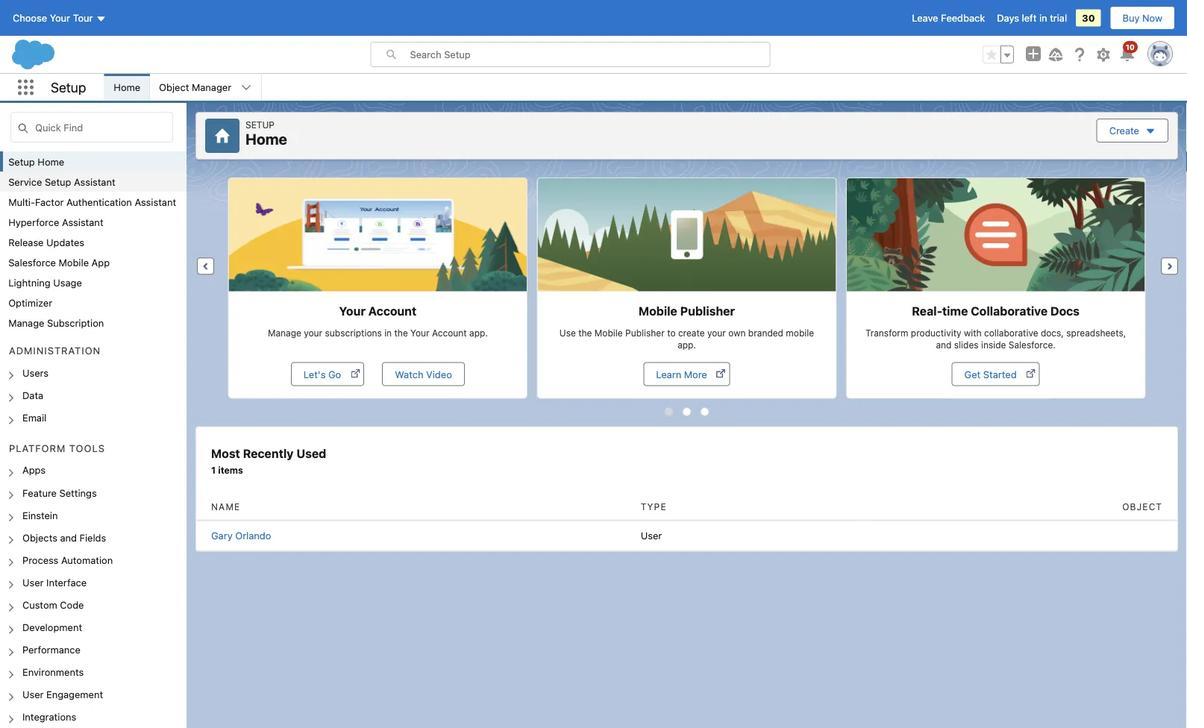 Task type: describe. For each thing, give the bounding box(es) containing it.
get started button
[[952, 362, 1040, 386]]

name element
[[196, 495, 626, 521]]

type element
[[626, 495, 862, 521]]

most recently used 1 items
[[211, 446, 326, 476]]

1 vertical spatial assistant
[[135, 196, 176, 208]]

object for object
[[1123, 502, 1163, 512]]

user for user
[[641, 530, 662, 542]]

0 horizontal spatial account
[[369, 304, 417, 318]]

get started
[[965, 369, 1017, 380]]

environments link
[[22, 667, 84, 680]]

choose
[[13, 12, 47, 24]]

collaborative
[[985, 328, 1039, 339]]

Quick Find search field
[[10, 112, 173, 143]]

manage subscription link
[[8, 317, 104, 328]]

salesforce mobile app link
[[8, 257, 110, 268]]

setup home inside tree item
[[8, 156, 64, 167]]

data link
[[22, 390, 43, 403]]

leave
[[912, 12, 939, 24]]

leave feedback
[[912, 12, 986, 24]]

service setup assistant
[[8, 176, 115, 187]]

salesforce.
[[1009, 340, 1056, 350]]

and inside transform productivity with collaborative docs, spreadsheets, and slides inside salesforce.
[[936, 340, 952, 350]]

type
[[641, 502, 667, 512]]

docs
[[1051, 304, 1080, 318]]

release
[[8, 237, 44, 248]]

code
[[60, 600, 84, 611]]

einstein
[[22, 510, 58, 521]]

most
[[211, 446, 240, 461]]

process automation link
[[22, 555, 113, 568]]

data
[[22, 390, 43, 401]]

lightning usage link
[[8, 277, 82, 288]]

and inside setup tree tree
[[60, 532, 77, 543]]

release updates
[[8, 237, 84, 248]]

orlando
[[235, 530, 271, 542]]

let's go button
[[291, 362, 364, 386]]

integrations
[[22, 712, 76, 723]]

feedback
[[941, 12, 986, 24]]

performance link
[[22, 645, 81, 658]]

own
[[729, 328, 746, 339]]

1 horizontal spatial setup home
[[246, 119, 287, 148]]

Search Setup text field
[[410, 43, 770, 66]]

items
[[218, 465, 243, 476]]

tour
[[73, 12, 93, 24]]

fields
[[80, 532, 106, 543]]

subscription
[[47, 317, 104, 328]]

gary orlando link
[[211, 530, 271, 542]]

1 vertical spatial your
[[339, 304, 366, 318]]

buy
[[1123, 12, 1140, 24]]

platform
[[9, 443, 66, 454]]

10 button
[[1119, 41, 1138, 63]]

learn
[[656, 369, 682, 380]]

left
[[1022, 12, 1037, 24]]

object element
[[862, 495, 1178, 521]]

service setup assistant tree item
[[0, 172, 187, 192]]

your inside 'popup button'
[[50, 12, 70, 24]]

1 vertical spatial account
[[432, 328, 467, 339]]

user interface link
[[22, 577, 87, 591]]

more
[[684, 369, 708, 380]]

buy now button
[[1111, 6, 1176, 30]]

user for user interface
[[22, 577, 44, 588]]

feature
[[22, 487, 57, 499]]

home link
[[105, 74, 149, 101]]

days left in trial
[[998, 12, 1068, 24]]

now
[[1143, 12, 1163, 24]]

feature settings link
[[22, 487, 97, 501]]

hyperforce assistant
[[8, 216, 103, 228]]

home inside tree item
[[38, 156, 64, 167]]

usage
[[53, 277, 82, 288]]

custom code
[[22, 600, 84, 611]]

salesforce mobile app
[[8, 257, 110, 268]]

used
[[297, 446, 326, 461]]

service setup assistant link
[[8, 176, 115, 187]]

let's
[[304, 369, 326, 380]]

setup home link
[[8, 156, 64, 167]]

create
[[1110, 125, 1140, 136]]

use
[[560, 328, 576, 339]]

multi-factor authentication assistant link
[[8, 196, 176, 208]]

settings
[[59, 487, 97, 499]]

name
[[211, 502, 241, 512]]

user for user engagement
[[22, 689, 44, 701]]

0 vertical spatial in
[[1040, 12, 1048, 24]]

your inside the use the mobile publisher to create your own branded mobile app.
[[708, 328, 726, 339]]

get
[[965, 369, 981, 380]]

development
[[22, 622, 82, 633]]

engagement
[[46, 689, 103, 701]]

lightning usage
[[8, 277, 82, 288]]

learn more
[[656, 369, 708, 380]]

optimizer
[[8, 297, 52, 308]]

buy now
[[1123, 12, 1163, 24]]

2 vertical spatial assistant
[[62, 216, 103, 228]]



Task type: vqa. For each thing, say whether or not it's contained in the screenshot.
the 'User' associated with User Interface link to the top
no



Task type: locate. For each thing, give the bounding box(es) containing it.
2 vertical spatial user
[[22, 689, 44, 701]]

publisher left to
[[626, 328, 665, 339]]

0 horizontal spatial your
[[304, 328, 323, 339]]

to
[[668, 328, 676, 339]]

app.
[[470, 328, 488, 339], [678, 340, 696, 350]]

1 vertical spatial setup home
[[8, 156, 64, 167]]

1 vertical spatial app.
[[678, 340, 696, 350]]

your left 'own'
[[708, 328, 726, 339]]

2 vertical spatial home
[[38, 156, 64, 167]]

real-time collaborative docs
[[912, 304, 1080, 318]]

tools
[[69, 443, 105, 454]]

0 horizontal spatial manage
[[8, 317, 44, 328]]

real-
[[912, 304, 943, 318]]

the
[[395, 328, 408, 339], [579, 328, 592, 339]]

manage
[[8, 317, 44, 328], [268, 328, 302, 339]]

0 horizontal spatial app.
[[470, 328, 488, 339]]

1 horizontal spatial and
[[936, 340, 952, 350]]

2 horizontal spatial home
[[246, 130, 287, 148]]

0 vertical spatial publisher
[[681, 304, 735, 318]]

in down your account
[[385, 328, 392, 339]]

watch video button
[[382, 362, 465, 386]]

objects and fields
[[22, 532, 106, 543]]

your up the watch video
[[411, 328, 430, 339]]

branded
[[749, 328, 784, 339]]

users
[[22, 367, 49, 379]]

user up custom
[[22, 577, 44, 588]]

0 vertical spatial your
[[50, 12, 70, 24]]

trial
[[1051, 12, 1068, 24]]

hyperforce assistant link
[[8, 216, 103, 228]]

your left subscriptions at the left top of the page
[[304, 328, 323, 339]]

manage for manage subscription
[[8, 317, 44, 328]]

manage for manage your subscriptions in the your account app.
[[268, 328, 302, 339]]

1 horizontal spatial home
[[114, 82, 140, 93]]

account up manage your subscriptions in the your account app.
[[369, 304, 417, 318]]

in right left
[[1040, 12, 1048, 24]]

1 vertical spatial user
[[22, 577, 44, 588]]

assistant inside service setup assistant tree item
[[74, 176, 115, 187]]

process automation
[[22, 555, 113, 566]]

factor
[[35, 196, 64, 208]]

0 vertical spatial app.
[[470, 328, 488, 339]]

automation
[[61, 555, 113, 566]]

2 your from the left
[[708, 328, 726, 339]]

1 your from the left
[[304, 328, 323, 339]]

user
[[641, 530, 662, 542], [22, 577, 44, 588], [22, 689, 44, 701]]

tab list
[[219, 405, 1156, 421]]

learn more button
[[644, 362, 731, 386]]

1 horizontal spatial in
[[1040, 12, 1048, 24]]

choose your tour
[[13, 12, 93, 24]]

object manager
[[159, 82, 231, 93]]

gary orlando
[[211, 530, 271, 542]]

manage up 'let's go' 'button' on the left of page
[[268, 328, 302, 339]]

1 horizontal spatial the
[[579, 328, 592, 339]]

setup home tree item
[[0, 152, 187, 172]]

inside
[[982, 340, 1007, 350]]

user engagement
[[22, 689, 103, 701]]

assistant down setup home tree item at the top left
[[74, 176, 115, 187]]

app
[[92, 257, 110, 268]]

administration
[[9, 345, 101, 356]]

user down type
[[641, 530, 662, 542]]

app. inside the use the mobile publisher to create your own branded mobile app.
[[678, 340, 696, 350]]

manage inside setup tree tree
[[8, 317, 44, 328]]

time
[[943, 304, 969, 318]]

mobile up "usage" on the top
[[59, 257, 89, 268]]

setup tree tree
[[0, 152, 187, 729]]

manage inside tab panel
[[268, 328, 302, 339]]

0 horizontal spatial in
[[385, 328, 392, 339]]

mobile right use
[[595, 328, 623, 339]]

mobile
[[786, 328, 815, 339]]

1 horizontal spatial your
[[339, 304, 366, 318]]

2 horizontal spatial mobile
[[639, 304, 678, 318]]

10
[[1126, 43, 1136, 51]]

tab panel
[[219, 178, 1156, 399]]

manage down 'optimizer' link
[[8, 317, 44, 328]]

mobile inside the use the mobile publisher to create your own branded mobile app.
[[595, 328, 623, 339]]

the right use
[[579, 328, 592, 339]]

days
[[998, 12, 1020, 24]]

docs,
[[1041, 328, 1065, 339]]

the inside the use the mobile publisher to create your own branded mobile app.
[[579, 328, 592, 339]]

salesforce
[[8, 257, 56, 268]]

2 vertical spatial mobile
[[595, 328, 623, 339]]

2 horizontal spatial your
[[411, 328, 430, 339]]

users link
[[22, 367, 49, 381]]

manager
[[192, 82, 231, 93]]

0 horizontal spatial home
[[38, 156, 64, 167]]

1 vertical spatial and
[[60, 532, 77, 543]]

go
[[328, 369, 341, 380]]

0 vertical spatial object
[[159, 82, 189, 93]]

assistant down multi-factor authentication assistant link
[[62, 216, 103, 228]]

1 horizontal spatial your
[[708, 328, 726, 339]]

service
[[8, 176, 42, 187]]

started
[[984, 369, 1017, 380]]

0 horizontal spatial the
[[395, 328, 408, 339]]

2 vertical spatial your
[[411, 328, 430, 339]]

0 horizontal spatial setup home
[[8, 156, 64, 167]]

1 vertical spatial home
[[246, 130, 287, 148]]

0 vertical spatial setup home
[[246, 119, 287, 148]]

0 horizontal spatial and
[[60, 532, 77, 543]]

transform
[[866, 328, 909, 339]]

mobile
[[59, 257, 89, 268], [639, 304, 678, 318], [595, 328, 623, 339]]

1 horizontal spatial object
[[1123, 502, 1163, 512]]

custom code link
[[22, 600, 84, 613]]

0 vertical spatial and
[[936, 340, 952, 350]]

1 vertical spatial in
[[385, 328, 392, 339]]

mobile inside setup tree tree
[[59, 257, 89, 268]]

1 the from the left
[[395, 328, 408, 339]]

subscriptions
[[325, 328, 382, 339]]

0 vertical spatial assistant
[[74, 176, 115, 187]]

1 horizontal spatial publisher
[[681, 304, 735, 318]]

account up video
[[432, 328, 467, 339]]

2 the from the left
[[579, 328, 592, 339]]

setup home
[[246, 119, 287, 148], [8, 156, 64, 167]]

user up the "integrations"
[[22, 689, 44, 701]]

multi-
[[8, 196, 35, 208]]

optimizer link
[[8, 297, 52, 308]]

0 vertical spatial mobile
[[59, 257, 89, 268]]

0 horizontal spatial object
[[159, 82, 189, 93]]

0 horizontal spatial publisher
[[626, 328, 665, 339]]

0 vertical spatial account
[[369, 304, 417, 318]]

0 horizontal spatial your
[[50, 12, 70, 24]]

1 vertical spatial mobile
[[639, 304, 678, 318]]

email link
[[22, 412, 47, 426]]

user engagement link
[[22, 689, 103, 703]]

in
[[1040, 12, 1048, 24], [385, 328, 392, 339]]

updates
[[46, 237, 84, 248]]

and down 'productivity'
[[936, 340, 952, 350]]

1 horizontal spatial app.
[[678, 340, 696, 350]]

productivity
[[911, 328, 962, 339]]

your
[[304, 328, 323, 339], [708, 328, 726, 339]]

gary
[[211, 530, 233, 542]]

object manager link
[[150, 74, 240, 101]]

0 vertical spatial home
[[114, 82, 140, 93]]

platform tools
[[9, 443, 105, 454]]

publisher inside the use the mobile publisher to create your own branded mobile app.
[[626, 328, 665, 339]]

1 horizontal spatial mobile
[[595, 328, 623, 339]]

your up subscriptions at the left top of the page
[[339, 304, 366, 318]]

1 vertical spatial publisher
[[626, 328, 665, 339]]

slides
[[955, 340, 979, 350]]

leave feedback link
[[912, 12, 986, 24]]

1 horizontal spatial manage
[[268, 328, 302, 339]]

your left tour
[[50, 12, 70, 24]]

the down your account
[[395, 328, 408, 339]]

1
[[211, 465, 216, 476]]

account
[[369, 304, 417, 318], [432, 328, 467, 339]]

mobile up to
[[639, 304, 678, 318]]

0 horizontal spatial mobile
[[59, 257, 89, 268]]

tab panel containing your account
[[219, 178, 1156, 399]]

publisher up create in the right top of the page
[[681, 304, 735, 318]]

objects
[[22, 532, 57, 543]]

watch video
[[395, 369, 452, 380]]

0 vertical spatial user
[[641, 530, 662, 542]]

manage your subscriptions in the your account app.
[[268, 328, 488, 339]]

mobile publisher
[[639, 304, 735, 318]]

choose your tour button
[[12, 6, 107, 30]]

user interface
[[22, 577, 87, 588]]

integrations link
[[22, 712, 76, 725]]

object for object manager
[[159, 82, 189, 93]]

watch
[[395, 369, 424, 380]]

manage subscription
[[8, 317, 104, 328]]

let's go
[[304, 369, 341, 380]]

performance
[[22, 645, 81, 656]]

1 vertical spatial object
[[1123, 502, 1163, 512]]

group
[[983, 46, 1015, 63]]

assistant right authentication
[[135, 196, 176, 208]]

and up process automation
[[60, 532, 77, 543]]

apps link
[[22, 465, 46, 478]]

use the mobile publisher to create your own branded mobile app.
[[560, 328, 815, 350]]

hyperforce
[[8, 216, 59, 228]]

apps
[[22, 465, 46, 476]]

video
[[426, 369, 452, 380]]

1 horizontal spatial account
[[432, 328, 467, 339]]



